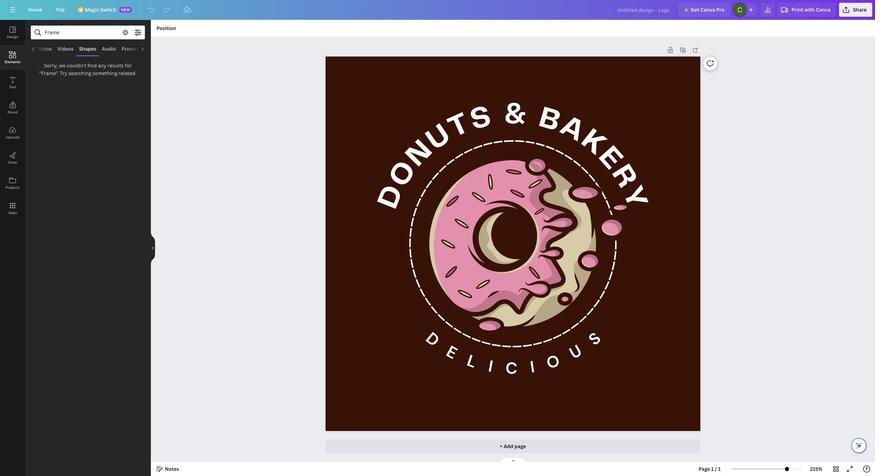 Task type: vqa. For each thing, say whether or not it's contained in the screenshot.
"november" on the bottom right of page
no



Task type: locate. For each thing, give the bounding box(es) containing it.
s
[[468, 103, 495, 135], [584, 328, 605, 351]]

notes
[[165, 466, 179, 473]]

show pages image
[[497, 458, 530, 463]]

c
[[505, 358, 518, 380]]

0 horizontal spatial e
[[443, 342, 461, 365]]

canva right with
[[816, 6, 831, 13]]

searching
[[69, 70, 91, 77]]

1 vertical spatial u
[[566, 341, 586, 365]]

home
[[28, 6, 42, 13]]

sorry,
[[44, 62, 58, 69]]

main menu bar
[[0, 0, 876, 20]]

for
[[125, 62, 132, 69]]

1 canva from the left
[[701, 6, 716, 13]]

canva left pro
[[701, 6, 716, 13]]

elements button
[[0, 45, 25, 70]]

y
[[618, 183, 652, 213]]

photos button
[[32, 42, 55, 56]]

1 horizontal spatial o
[[544, 351, 563, 375]]

1 horizontal spatial 1
[[719, 466, 721, 473]]

o inside the o u s
[[544, 351, 563, 375]]

0 horizontal spatial i
[[487, 356, 495, 378]]

new
[[121, 7, 130, 12]]

0 vertical spatial o
[[385, 157, 422, 192]]

brand button
[[0, 95, 25, 121]]

1
[[712, 466, 714, 473], [719, 466, 721, 473]]

1 horizontal spatial i
[[529, 357, 536, 378]]

i right l on the right of page
[[487, 356, 495, 378]]

l
[[464, 351, 479, 374]]

s inside the o u s
[[584, 328, 605, 351]]

1 right /
[[719, 466, 721, 473]]

something
[[92, 70, 117, 77]]

0 vertical spatial d
[[375, 182, 409, 213]]

2 canva from the left
[[816, 6, 831, 13]]

videos
[[57, 45, 73, 52]]

1 vertical spatial e
[[443, 342, 461, 365]]

photos
[[35, 45, 52, 52]]

1 horizontal spatial e
[[594, 142, 628, 175]]

1 horizontal spatial u
[[566, 341, 586, 365]]

u
[[423, 120, 456, 156], [566, 341, 586, 365]]

o
[[385, 157, 422, 192], [544, 351, 563, 375]]

0 horizontal spatial s
[[468, 103, 495, 135]]

magic switch
[[85, 6, 116, 13]]

1 horizontal spatial s
[[584, 328, 605, 351]]

0 horizontal spatial o
[[385, 157, 422, 192]]

side panel tab list
[[0, 20, 25, 221]]

page 1 / 1
[[699, 466, 721, 473]]

b
[[536, 104, 564, 137]]

&
[[504, 101, 527, 130]]

d
[[375, 182, 409, 213], [421, 328, 444, 352]]

file
[[56, 6, 65, 13]]

0 horizontal spatial d
[[375, 182, 409, 213]]

canva assistant image
[[855, 442, 864, 451]]

canva
[[701, 6, 716, 13], [816, 6, 831, 13]]

i right c
[[529, 357, 536, 378]]

+ add page button
[[326, 440, 701, 454]]

1 vertical spatial d
[[421, 328, 444, 352]]

1 vertical spatial o
[[544, 351, 563, 375]]

0 vertical spatial e
[[594, 142, 628, 175]]

1 left /
[[712, 466, 714, 473]]

videos button
[[55, 42, 76, 56]]

1 horizontal spatial canva
[[816, 6, 831, 13]]

0 vertical spatial s
[[468, 103, 495, 135]]

2 1 from the left
[[719, 466, 721, 473]]

we
[[59, 62, 66, 69]]

d inside d e l
[[421, 328, 444, 352]]

shapes
[[79, 45, 96, 52]]

1 vertical spatial s
[[584, 328, 605, 351]]

0 vertical spatial u
[[423, 120, 456, 156]]

n
[[402, 136, 438, 172]]

apps button
[[0, 196, 25, 221]]

e
[[594, 142, 628, 175], [443, 342, 461, 365]]

page
[[699, 466, 710, 473]]

text button
[[0, 70, 25, 95]]

0 horizontal spatial 1
[[712, 466, 714, 473]]

i
[[487, 356, 495, 378], [529, 357, 536, 378]]

o for o u s
[[544, 351, 563, 375]]

home link
[[22, 3, 48, 17]]

0 horizontal spatial canva
[[701, 6, 716, 13]]

couldn't
[[67, 62, 86, 69]]

draw button
[[0, 146, 25, 171]]

1 horizontal spatial d
[[421, 328, 444, 352]]

share
[[854, 6, 867, 13]]



Task type: describe. For each thing, give the bounding box(es) containing it.
projects button
[[0, 171, 25, 196]]

o for o
[[385, 157, 422, 192]]

print with canva button
[[778, 3, 837, 17]]

1 1 from the left
[[712, 466, 714, 473]]

Design title text field
[[612, 3, 676, 17]]

page
[[515, 444, 526, 450]]

audio button
[[99, 42, 119, 56]]

canva inside button
[[701, 6, 716, 13]]

find
[[88, 62, 97, 69]]

charts
[[145, 45, 161, 52]]

apps
[[8, 210, 17, 215]]

draw
[[8, 160, 17, 165]]

position
[[157, 25, 176, 31]]

a
[[556, 112, 589, 147]]

text
[[9, 85, 16, 89]]

design button
[[0, 20, 25, 45]]

get
[[691, 6, 700, 13]]

add
[[504, 444, 514, 450]]

0 horizontal spatial u
[[423, 120, 456, 156]]

with
[[805, 6, 815, 13]]

canva inside dropdown button
[[816, 6, 831, 13]]

switch
[[100, 6, 116, 13]]

brand
[[7, 110, 18, 115]]

hide image
[[151, 232, 155, 265]]

notes button
[[154, 464, 182, 475]]

get canva pro button
[[679, 3, 731, 17]]

sorry, we couldn't find any results for "frame". try searching something related.
[[39, 62, 137, 77]]

charts button
[[142, 42, 163, 56]]

print
[[792, 6, 804, 13]]

elements
[[5, 59, 21, 64]]

+ add page
[[500, 444, 526, 450]]

related.
[[119, 70, 137, 77]]

d e l
[[421, 328, 479, 374]]

design
[[7, 34, 18, 39]]

"frame".
[[39, 70, 59, 77]]

e inside d e l
[[443, 342, 461, 365]]

graphics button
[[5, 42, 32, 56]]

Search elements search field
[[45, 26, 118, 39]]

u inside the o u s
[[566, 341, 586, 365]]

projects
[[6, 185, 20, 190]]

k
[[577, 125, 611, 161]]

get canva pro
[[691, 6, 725, 13]]

frames
[[122, 45, 139, 52]]

uploads
[[6, 135, 20, 140]]

file button
[[51, 3, 70, 17]]

any
[[98, 62, 107, 69]]

audio
[[102, 45, 116, 52]]

o u s
[[544, 328, 605, 375]]

position button
[[154, 23, 179, 34]]

frames button
[[119, 42, 142, 56]]

+
[[500, 444, 503, 450]]

/
[[715, 466, 717, 473]]

graphics
[[8, 45, 29, 52]]

d for d e l
[[421, 328, 444, 352]]

try
[[60, 70, 67, 77]]

pro
[[717, 6, 725, 13]]

uploads button
[[0, 121, 25, 146]]

t
[[445, 110, 475, 144]]

share button
[[840, 3, 873, 17]]

r
[[607, 161, 642, 193]]

results
[[108, 62, 124, 69]]

215% button
[[805, 464, 828, 475]]

d for d
[[375, 182, 409, 213]]

215%
[[811, 466, 823, 473]]

magic
[[85, 6, 99, 13]]

print with canva
[[792, 6, 831, 13]]

shapes button
[[76, 42, 99, 56]]



